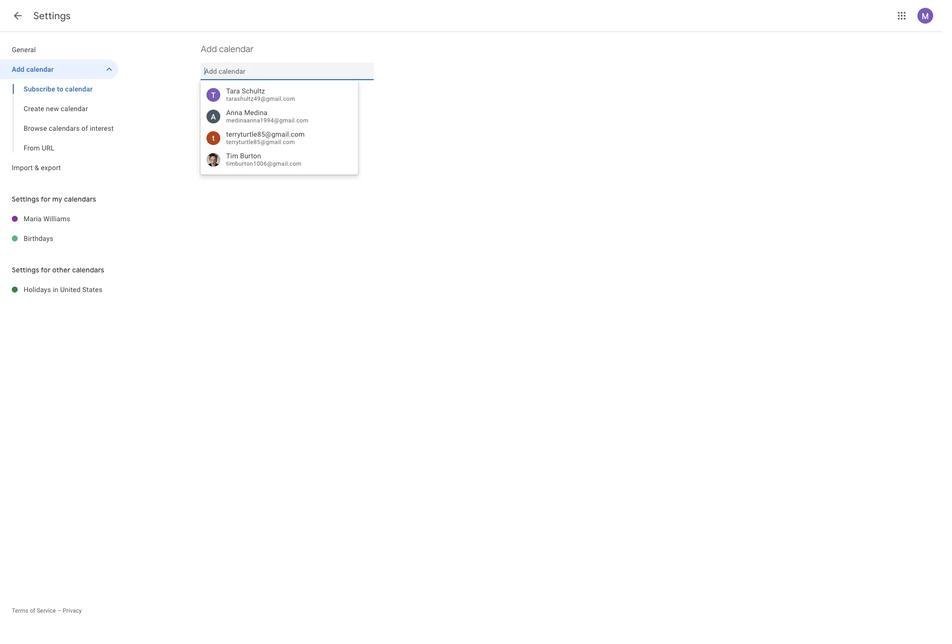 Task type: vqa. For each thing, say whether or not it's contained in the screenshot.
'new'
yes



Task type: describe. For each thing, give the bounding box(es) containing it.
add calendar inside tree item
[[12, 65, 54, 73]]

in
[[53, 286, 58, 294]]

anna medina medinaanna1994@gmail.com
[[226, 109, 309, 124]]

group containing subscribe to calendar
[[0, 79, 118, 158]]

new
[[46, 105, 59, 113]]

service
[[37, 607, 56, 614]]

settings for settings for other calendars
[[12, 266, 39, 274]]

add inside tree item
[[12, 65, 24, 73]]

states
[[82, 286, 102, 294]]

terms
[[12, 607, 28, 614]]

privacy link
[[63, 607, 82, 614]]

my
[[52, 195, 62, 204]]

maria williams
[[24, 215, 70, 223]]

–
[[57, 607, 61, 614]]

import & export
[[12, 164, 61, 172]]

birthdays tree item
[[0, 229, 118, 248]]

list box containing tara schultz
[[201, 84, 358, 171]]

calendar up 'tara'
[[219, 44, 254, 55]]

tara
[[226, 87, 240, 95]]

holidays in united states tree item
[[0, 280, 118, 299]]

tarashultz49@gmail.com
[[226, 95, 295, 102]]

burton
[[240, 152, 261, 160]]

&
[[35, 164, 39, 172]]

birthdays
[[24, 235, 53, 242]]

subscribe to calendar
[[24, 85, 93, 93]]

privacy
[[63, 607, 82, 614]]

browse
[[24, 124, 47, 132]]

calendar inside tree item
[[26, 65, 54, 73]]

calendars for my
[[64, 195, 96, 204]]

from
[[24, 144, 40, 152]]

interest
[[90, 124, 114, 132]]

browse calendars of interest
[[24, 124, 114, 132]]

import
[[12, 164, 33, 172]]

settings for settings for my calendars
[[12, 195, 39, 204]]

anna
[[226, 109, 242, 117]]

settings for other calendars
[[12, 266, 104, 274]]

terryturtle85@gmail.com inside 'terryturtle85@gmail.com terryturtle85@gmail.com'
[[226, 139, 295, 146]]

add calendar tree item
[[0, 60, 118, 79]]

united
[[60, 286, 81, 294]]

Add calendar text field
[[205, 62, 370, 80]]

calendar up browse calendars of interest
[[61, 105, 88, 113]]

from url
[[24, 144, 54, 152]]

calendar right to
[[65, 85, 93, 93]]



Task type: locate. For each thing, give the bounding box(es) containing it.
0 vertical spatial add calendar
[[201, 44, 254, 55]]

add
[[201, 44, 217, 55], [12, 65, 24, 73]]

calendars up states
[[72, 266, 104, 274]]

1 horizontal spatial of
[[82, 124, 88, 132]]

settings up holidays
[[12, 266, 39, 274]]

1 vertical spatial add calendar
[[12, 65, 54, 73]]

subscribe
[[24, 85, 55, 93]]

terms of service – privacy
[[12, 607, 82, 614]]

1 horizontal spatial add
[[201, 44, 217, 55]]

birthdays link
[[24, 229, 118, 248]]

1 vertical spatial calendars
[[64, 195, 96, 204]]

tara schultz tarashultz49@gmail.com
[[226, 87, 295, 102]]

1 vertical spatial of
[[30, 607, 35, 614]]

2 for from the top
[[41, 266, 51, 274]]

1 for from the top
[[41, 195, 51, 204]]

for for my
[[41, 195, 51, 204]]

schultz
[[242, 87, 265, 95]]

go back image
[[12, 10, 24, 22]]

terryturtle85@gmail.com up the burton
[[226, 139, 295, 146]]

calendar
[[219, 44, 254, 55], [26, 65, 54, 73], [65, 85, 93, 93], [61, 105, 88, 113]]

list box
[[201, 84, 358, 171]]

0 vertical spatial settings
[[33, 10, 71, 22]]

0 vertical spatial calendars
[[49, 124, 80, 132]]

settings right go back image
[[33, 10, 71, 22]]

holidays
[[24, 286, 51, 294]]

medinaanna1994@gmail.com
[[226, 117, 309, 124]]

1 vertical spatial add
[[12, 65, 24, 73]]

calendars
[[49, 124, 80, 132], [64, 195, 96, 204], [72, 266, 104, 274]]

of right the terms
[[30, 607, 35, 614]]

tree containing general
[[0, 40, 118, 178]]

settings for settings
[[33, 10, 71, 22]]

0 horizontal spatial of
[[30, 607, 35, 614]]

terryturtle85@gmail.com
[[226, 130, 305, 138], [226, 139, 295, 146]]

terryturtle85@gmail.com down medinaanna1994@gmail.com in the left of the page
[[226, 130, 305, 138]]

to
[[57, 85, 63, 93]]

settings for my calendars tree
[[0, 209, 118, 248]]

0 vertical spatial add
[[201, 44, 217, 55]]

calendars down create new calendar
[[49, 124, 80, 132]]

timburton1006@gmail.com
[[226, 160, 302, 167]]

export
[[41, 164, 61, 172]]

2 vertical spatial calendars
[[72, 266, 104, 274]]

holidays in united states
[[24, 286, 102, 294]]

of
[[82, 124, 88, 132], [30, 607, 35, 614]]

williams
[[43, 215, 70, 223]]

1 horizontal spatial add calendar
[[201, 44, 254, 55]]

other
[[52, 266, 70, 274]]

for for other
[[41, 266, 51, 274]]

settings up maria
[[12, 195, 39, 204]]

add calendar
[[201, 44, 254, 55], [12, 65, 54, 73]]

0 horizontal spatial add
[[12, 65, 24, 73]]

url
[[42, 144, 54, 152]]

for left other
[[41, 266, 51, 274]]

1 vertical spatial settings
[[12, 195, 39, 204]]

2 vertical spatial settings
[[12, 266, 39, 274]]

calendars right my
[[64, 195, 96, 204]]

for
[[41, 195, 51, 204], [41, 266, 51, 274]]

tree
[[0, 40, 118, 178]]

medina
[[244, 109, 268, 117]]

0 vertical spatial for
[[41, 195, 51, 204]]

group
[[0, 79, 118, 158]]

calendar up "subscribe"
[[26, 65, 54, 73]]

calendars for other
[[72, 266, 104, 274]]

0 vertical spatial of
[[82, 124, 88, 132]]

terms of service link
[[12, 607, 56, 614]]

holidays in united states link
[[24, 280, 118, 299]]

1 vertical spatial for
[[41, 266, 51, 274]]

settings heading
[[33, 10, 71, 22]]

2 terryturtle85@gmail.com from the top
[[226, 139, 295, 146]]

settings for my calendars
[[12, 195, 96, 204]]

add calendar up 'tara'
[[201, 44, 254, 55]]

maria williams tree item
[[0, 209, 118, 229]]

terryturtle85@gmail.com terryturtle85@gmail.com
[[226, 130, 305, 146]]

settings
[[33, 10, 71, 22], [12, 195, 39, 204], [12, 266, 39, 274]]

1 terryturtle85@gmail.com from the top
[[226, 130, 305, 138]]

for left my
[[41, 195, 51, 204]]

general
[[12, 46, 36, 54]]

create
[[24, 105, 44, 113]]

of left interest
[[82, 124, 88, 132]]

maria
[[24, 215, 42, 223]]

tim burton timburton1006@gmail.com
[[226, 152, 302, 167]]

tim
[[226, 152, 238, 160]]

0 horizontal spatial add calendar
[[12, 65, 54, 73]]

create new calendar
[[24, 105, 88, 113]]

add calendar up "subscribe"
[[12, 65, 54, 73]]



